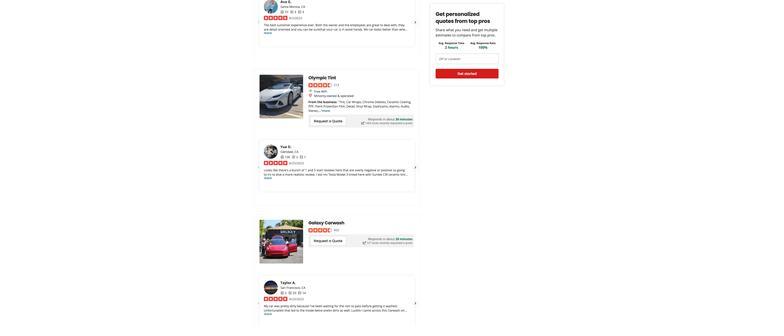 Task type: describe. For each thing, give the bounding box(es) containing it.
detail
[[269, 27, 277, 31]]

olympic tint link
[[308, 75, 336, 81]]

audio,
[[401, 104, 410, 108]]

wraps,
[[352, 100, 362, 104]]

0 vertical spatial 16 photos v2 image
[[298, 10, 301, 14]]

tint, car wraps, chrome deletes, ceramic coating, ppf, paint protection film, detail, vinyl wrap, dashcams, alarms, audio, stereo,…
[[308, 100, 411, 113]]

14
[[302, 291, 306, 295]]

minutes for responds in about 30 minutes
[[400, 117, 412, 121]]

deal
[[384, 23, 390, 27]]

2 horizontal spatial car
[[369, 27, 373, 31]]

pros.
[[487, 33, 496, 37]]

more for glendale, ca
[[264, 176, 272, 180]]

what
[[446, 28, 454, 32]]

0 horizontal spatial is
[[339, 27, 341, 31]]

alarms,
[[389, 104, 400, 108]]

33
[[293, 291, 296, 295]]

response for 2
[[445, 41, 457, 45]]

the right both
[[323, 23, 328, 27]]

602
[[334, 228, 339, 232]]

santa
[[280, 5, 289, 9]]

detail,
[[346, 104, 355, 108]]

owned
[[327, 94, 337, 98]]

in inside the best customer experience ever. both the owner and the employees are great to deal with, they are detail oriented and you can be surethat your car is in good hands. my car looks better than when it left the factory! if you need anything done with your car that is where you want to go.
[[342, 27, 345, 31]]

more button for glendale, ca
[[264, 176, 272, 180]]

&
[[338, 94, 340, 98]]

quote for responds in about 20 minutes
[[405, 241, 412, 245]]

1 horizontal spatial 2
[[296, 155, 298, 159]]

get for get personalized quotes from top pros
[[436, 10, 445, 18]]

coating,
[[400, 100, 411, 104]]

127 locals recently requested a quote
[[367, 241, 412, 245]]

request a quote button for responds in about 30 minutes
[[310, 116, 346, 126]]

locals for responds in about 30 minutes
[[372, 121, 379, 125]]

photos element for galaxy carwash
[[298, 291, 306, 295]]

request a quote for responds in about 20 minutes
[[314, 238, 342, 243]]

about for 30
[[386, 117, 395, 121]]

a.
[[292, 280, 296, 285]]

8/25/2023
[[289, 161, 304, 165]]

galaxy carwash
[[308, 220, 344, 226]]

0 vertical spatial your
[[326, 27, 333, 31]]

surethat
[[314, 27, 326, 31]]

136
[[285, 155, 290, 159]]

share
[[436, 28, 445, 32]]

from inside get personalized quotes from top pros
[[455, 17, 468, 25]]

16 photos v2 image for olympic tint
[[300, 155, 303, 159]]

avg. response time 2 hours
[[439, 41, 464, 50]]

it
[[264, 32, 266, 36]]

avg. for 2 hours
[[439, 41, 444, 45]]

a right 30
[[403, 121, 405, 125]]

16 trending v2 image
[[361, 121, 365, 125]]

locals for responds in about 20 minutes
[[372, 241, 379, 245]]

tint,
[[339, 100, 345, 104]]

you down the experience
[[297, 27, 302, 31]]

response for 100%
[[477, 41, 489, 45]]

my
[[364, 27, 368, 31]]

film,
[[339, 104, 346, 108]]

more button for santa monica, ca
[[264, 31, 272, 35]]

taylor a. san francisco, ca
[[280, 280, 305, 290]]

avg. response rate 100%
[[470, 41, 496, 50]]

0 horizontal spatial car
[[334, 27, 338, 31]]

better
[[382, 27, 391, 31]]

can
[[303, 27, 308, 31]]

estimates
[[436, 33, 451, 37]]

request a quote for responds in about 30 minutes
[[314, 119, 342, 124]]

done
[[319, 32, 326, 36]]

minority-owned & operated
[[314, 94, 354, 98]]

previous image for santa monica, ca
[[256, 20, 261, 25]]

tint
[[328, 75, 336, 81]]

the best customer experience ever. both the owner and the employees are great to deal with, they are detail oriented and you can be surethat your car is in good hands. my car looks better than when it left the factory! if you need anything done with your car that is where you want to go.
[[264, 23, 407, 36]]

protection
[[323, 104, 338, 108]]

1 horizontal spatial are
[[366, 23, 371, 27]]

2 vertical spatial 2
[[285, 291, 287, 295]]

ever.
[[308, 23, 315, 27]]

good
[[345, 27, 353, 31]]

request a quote button for responds in about 20 minutes
[[310, 236, 346, 246]]

stereo,…
[[308, 108, 321, 113]]

5 star rating image for olympic tint
[[264, 161, 287, 165]]

reviews element for galaxy
[[288, 291, 296, 295]]

photos element for olympic tint
[[300, 155, 306, 159]]

37
[[285, 10, 288, 14]]

factory!
[[277, 32, 288, 36]]

ceramic
[[387, 100, 399, 104]]

olympic tint
[[308, 75, 336, 81]]

quotes
[[436, 17, 454, 25]]

left
[[267, 32, 271, 36]]

pros
[[478, 17, 490, 25]]

oriented
[[278, 27, 290, 31]]

monica,
[[289, 5, 300, 9]]

more for santa monica, ca
[[264, 31, 272, 35]]

a down protection on the left of the page
[[329, 119, 331, 124]]

a right the 20
[[403, 241, 405, 245]]

from
[[308, 100, 316, 104]]

employees
[[350, 23, 366, 27]]

previous image for san francisco, ca
[[256, 301, 261, 306]]

be
[[309, 27, 313, 31]]

galaxy carwash link
[[308, 220, 344, 226]]

3 for photos element containing 3
[[302, 10, 304, 14]]

from the business:
[[308, 100, 337, 104]]

more button for san francisco, ca
[[264, 312, 272, 316]]

ppf,
[[308, 104, 314, 108]]

213
[[334, 83, 339, 87]]

reviews element containing 3
[[290, 10, 296, 14]]

great
[[372, 23, 379, 27]]

previous image
[[256, 165, 261, 170]]

0 horizontal spatial "
[[321, 108, 322, 113]]

more for san francisco, ca
[[264, 312, 272, 316]]

you right if
[[292, 32, 297, 36]]

d.
[[288, 144, 292, 149]]

0 horizontal spatial and
[[291, 27, 296, 31]]

1 5 star rating image from the top
[[264, 16, 287, 20]]

to left deal in the right of the page
[[380, 23, 383, 27]]

responds in about 30 minutes
[[368, 117, 412, 121]]

minutes for responds in about 20 minutes
[[400, 237, 412, 241]]

than
[[392, 27, 398, 31]]

quote for responds in about 20 minutes
[[332, 238, 342, 243]]

avg. for 100%
[[470, 41, 476, 45]]

and inside share what you need and get multiple estimates to compare from top pros.
[[471, 28, 477, 32]]

carwash
[[325, 220, 344, 226]]

1 next image from the top
[[413, 20, 418, 25]]

get
[[478, 28, 483, 32]]

free_wifi image
[[308, 89, 312, 93]]

glendale,
[[280, 150, 294, 154]]

looks
[[374, 27, 382, 31]]

to left go.
[[380, 32, 382, 36]]

if
[[289, 32, 291, 36]]

4.5 star rating image for galaxy
[[308, 228, 332, 232]]

minority-
[[314, 94, 327, 98]]

where
[[356, 32, 365, 36]]



Task type: locate. For each thing, give the bounding box(es) containing it.
car left that
[[341, 32, 346, 36]]

1 horizontal spatial get
[[457, 71, 463, 76]]

in left the 20
[[383, 237, 386, 241]]

your up with
[[326, 27, 333, 31]]

1 vertical spatial ca
[[295, 150, 299, 154]]

16 review v2 image left 33
[[288, 291, 292, 295]]

1 vertical spatial "
[[321, 108, 322, 113]]

or
[[444, 57, 447, 61]]

0 vertical spatial requested
[[390, 121, 402, 125]]

ca right monica,
[[301, 5, 305, 9]]

owner
[[329, 23, 338, 27]]

need inside share what you need and get multiple estimates to compare from top pros.
[[462, 28, 470, 32]]

1463
[[365, 121, 371, 125]]

1 vertical spatial quote
[[405, 241, 412, 245]]

2 minutes from the top
[[400, 237, 412, 241]]

1 recently from the top
[[380, 121, 389, 125]]

0 horizontal spatial are
[[264, 27, 269, 31]]

0 vertical spatial from
[[455, 17, 468, 25]]

request a quote button
[[310, 116, 346, 126], [310, 236, 346, 246]]

personalized
[[446, 10, 480, 18]]

0 vertical spatial 16 friends v2 image
[[280, 10, 284, 14]]

1 request a quote from the top
[[314, 119, 342, 124]]

friends element down santa on the top left
[[280, 10, 288, 14]]

photo of taylor a. image
[[264, 281, 278, 295]]

1 horizontal spatial car
[[341, 32, 346, 36]]

2 request from the top
[[314, 238, 328, 243]]

16 review v2 image
[[290, 10, 294, 14], [292, 155, 295, 159], [288, 291, 292, 295]]

friends element for galaxy
[[280, 291, 287, 295]]

get personalized quotes from top pros
[[436, 10, 490, 25]]

top down get
[[481, 33, 486, 37]]

1 request a quote button from the top
[[310, 116, 346, 126]]

1 vertical spatial 16 photos v2 image
[[300, 155, 303, 159]]

get inside get personalized quotes from top pros
[[436, 10, 445, 18]]

2 vertical spatial friends element
[[280, 291, 287, 295]]

2 vertical spatial 16 review v2 image
[[288, 291, 292, 295]]

started
[[464, 71, 477, 76]]

from inside share what you need and get multiple estimates to compare from top pros.
[[472, 33, 480, 37]]

3 for reviews "element" containing 3
[[294, 10, 296, 14]]

photo of ava g. image
[[264, 0, 278, 14]]

0 vertical spatial request a quote
[[314, 119, 342, 124]]

1 horizontal spatial from
[[472, 33, 480, 37]]

16 friends v2 image left 136
[[280, 155, 284, 159]]

1 vertical spatial about
[[386, 237, 395, 241]]

location
[[448, 57, 460, 61]]

get started
[[457, 71, 477, 76]]

to down what
[[452, 33, 456, 37]]

slideshow element for olympic tint
[[254, 135, 420, 200]]

best
[[270, 23, 276, 27]]

16 friends v2 image
[[280, 291, 284, 295]]

responds
[[368, 117, 382, 121], [368, 237, 382, 241]]

photos element containing 14
[[298, 291, 306, 295]]

quote
[[405, 121, 412, 125], [405, 241, 412, 245]]

3 slideshow element from the top
[[254, 271, 420, 326]]

reviews element down santa monica, ca
[[290, 10, 296, 14]]

in left 30
[[383, 117, 386, 121]]

1 vertical spatial is
[[353, 32, 355, 36]]

3 down santa monica, ca
[[302, 10, 304, 14]]

dashcams,
[[373, 104, 388, 108]]

2 up 8/25/2023
[[296, 155, 298, 159]]

1 previous image from the top
[[256, 20, 261, 25]]

get for get started
[[457, 71, 463, 76]]

2 vertical spatial photos element
[[298, 291, 306, 295]]

1 vertical spatial next image
[[413, 165, 418, 170]]

16 trending v2 image
[[363, 241, 366, 245]]

3 friends element from the top
[[280, 291, 287, 295]]

photos element right 33
[[298, 291, 306, 295]]

minutes right the 20
[[400, 237, 412, 241]]

30
[[396, 117, 399, 121]]

2 quote from the top
[[332, 238, 342, 243]]

1 vertical spatial are
[[264, 27, 269, 31]]

1 horizontal spatial is
[[353, 32, 355, 36]]

recently left 30
[[380, 121, 389, 125]]

photo of yue d. image
[[264, 145, 278, 159]]

1 vertical spatial previous image
[[256, 301, 261, 306]]

to inside share what you need and get multiple estimates to compare from top pros.
[[452, 33, 456, 37]]

request for responds in about 30 minutes
[[314, 119, 328, 124]]

1 vertical spatial 2
[[296, 155, 298, 159]]

you down my
[[366, 32, 371, 36]]

1 vertical spatial friends element
[[280, 155, 290, 159]]

2 recently from the top
[[380, 241, 389, 245]]

santa monica, ca
[[280, 5, 305, 9]]

2 quote from the top
[[405, 241, 412, 245]]

4.5 star rating image
[[308, 83, 332, 87], [308, 228, 332, 232]]

are down the
[[264, 27, 269, 31]]

photos element containing 1
[[300, 155, 306, 159]]

1 vertical spatial quote
[[332, 238, 342, 243]]

request for responds in about 20 minutes
[[314, 238, 328, 243]]

ca inside yue d. glendale, ca
[[295, 150, 299, 154]]

2 next image from the top
[[413, 165, 418, 170]]

2 3 from the left
[[302, 10, 304, 14]]

is left good
[[339, 27, 341, 31]]

2 friends element from the top
[[280, 155, 290, 159]]

business:
[[323, 100, 337, 104]]

is right that
[[353, 32, 355, 36]]

1 horizontal spatial need
[[462, 28, 470, 32]]

get up share
[[436, 10, 445, 18]]

1 quote from the top
[[405, 121, 412, 125]]

need down can
[[298, 32, 305, 36]]

share what you need and get multiple estimates to compare from top pros.
[[436, 28, 497, 37]]

and down the experience
[[291, 27, 296, 31]]

request a quote button down protection on the left of the page
[[310, 116, 346, 126]]

friends element
[[280, 10, 288, 14], [280, 155, 290, 159], [280, 291, 287, 295]]

1 about from the top
[[386, 117, 395, 121]]

0 horizontal spatial top
[[469, 17, 477, 25]]

quote for responds in about 30 minutes
[[405, 121, 412, 125]]

1 vertical spatial top
[[481, 33, 486, 37]]

request down galaxy at the left of page
[[314, 238, 328, 243]]

ca right glendale,
[[295, 150, 299, 154]]

francisco,
[[287, 286, 301, 290]]

deletes,
[[375, 100, 386, 104]]

1 16 friends v2 image from the top
[[280, 10, 284, 14]]

about for 20
[[386, 237, 395, 241]]

0 vertical spatial recently
[[380, 121, 389, 125]]

request down stereo,…
[[314, 119, 328, 124]]

16 photos v2 image down monica,
[[298, 10, 301, 14]]

0 vertical spatial friends element
[[280, 10, 288, 14]]

1 horizontal spatial avg.
[[470, 41, 476, 45]]

16 friends v2 image left 37
[[280, 10, 284, 14]]

friends element containing 37
[[280, 10, 288, 14]]

top inside get personalized quotes from top pros
[[469, 17, 477, 25]]

chrome
[[363, 100, 374, 104]]

taylor
[[280, 280, 291, 285]]

1 quote from the top
[[332, 119, 342, 124]]

minority_owned_operated image
[[308, 93, 312, 97]]

your right with
[[334, 32, 340, 36]]

1 horizontal spatial response
[[477, 41, 489, 45]]

is
[[339, 27, 341, 31], [353, 32, 355, 36]]

next image for olympic tint
[[413, 165, 418, 170]]

1 vertical spatial photos element
[[300, 155, 306, 159]]

you up compare
[[455, 28, 461, 32]]

san
[[280, 286, 286, 290]]

free
[[314, 89, 320, 93]]

and left get
[[471, 28, 477, 32]]

that
[[346, 32, 352, 36]]

20
[[396, 237, 399, 241]]

0 horizontal spatial response
[[445, 41, 457, 45]]

next image
[[413, 20, 418, 25], [413, 165, 418, 170], [413, 301, 418, 306]]

reviews element down francisco,
[[288, 291, 296, 295]]

go.
[[383, 32, 388, 36]]

photos element
[[298, 10, 304, 14], [300, 155, 306, 159], [298, 291, 306, 295]]

1 vertical spatial your
[[334, 32, 340, 36]]

0 vertical spatial locals
[[372, 121, 379, 125]]

ca up 14
[[301, 286, 305, 290]]

response up hours on the top right of page
[[445, 41, 457, 45]]

1 horizontal spatial and
[[338, 23, 344, 27]]

response
[[445, 41, 457, 45], [477, 41, 489, 45]]

about left 30
[[386, 117, 395, 121]]

zip or location
[[439, 57, 460, 61]]

1 vertical spatial get
[[457, 71, 463, 76]]

8/2/2023
[[289, 16, 302, 20]]

0 horizontal spatial from
[[455, 17, 468, 25]]

avg. right time at the right
[[470, 41, 476, 45]]

reviews element for olympic
[[292, 155, 298, 159]]

3 inside photos element
[[302, 10, 304, 14]]

5 star rating image for galaxy carwash
[[264, 297, 287, 301]]

16 friends v2 image
[[280, 10, 284, 14], [280, 155, 284, 159]]

slideshow element
[[254, 0, 420, 55], [254, 135, 420, 200], [254, 271, 420, 326]]

4/23/2023
[[289, 297, 304, 301]]

100%
[[478, 45, 488, 50]]

2 inside avg. response time 2 hours
[[445, 45, 447, 50]]

quote down film,
[[332, 119, 342, 124]]

the up good
[[345, 23, 349, 27]]

operated
[[341, 94, 354, 98]]

1 vertical spatial reviews element
[[292, 155, 298, 159]]

16 photos v2 image
[[298, 10, 301, 14], [300, 155, 303, 159], [298, 291, 301, 295]]

0 vertical spatial "
[[338, 100, 339, 104]]

responds in about 20 minutes
[[368, 237, 412, 241]]

0 vertical spatial is
[[339, 27, 341, 31]]

you inside share what you need and get multiple estimates to compare from top pros.
[[455, 28, 461, 32]]

16 review v2 image right 37
[[290, 10, 294, 14]]

they
[[398, 23, 405, 27]]

1 requested from the top
[[390, 121, 402, 125]]

0 vertical spatial quote
[[405, 121, 412, 125]]

response inside avg. response rate 100%
[[477, 41, 489, 45]]

request a quote down protection on the left of the page
[[314, 119, 342, 124]]

in for responds in about 20 minutes
[[383, 237, 386, 241]]

1 vertical spatial responds
[[368, 237, 382, 241]]

requested for 20
[[390, 241, 402, 245]]

recently for 20 minutes
[[380, 241, 389, 245]]

3 down monica,
[[294, 10, 296, 14]]

in
[[342, 27, 345, 31], [383, 117, 386, 121], [383, 237, 386, 241]]

the down detail
[[272, 32, 277, 36]]

from up share what you need and get multiple estimates to compare from top pros.
[[455, 17, 468, 25]]

in left good
[[342, 27, 345, 31]]

photos element containing 3
[[298, 10, 304, 14]]

wrap,
[[364, 104, 372, 108]]

2 locals from the top
[[372, 241, 379, 245]]

0 vertical spatial next image
[[413, 20, 418, 25]]

minutes right 30
[[400, 117, 412, 121]]

car
[[346, 100, 351, 104]]

16 photos v2 image left 14
[[298, 291, 301, 295]]

the
[[264, 23, 269, 27]]

1 vertical spatial in
[[383, 117, 386, 121]]

16 photos v2 image for galaxy carwash
[[298, 291, 301, 295]]

and right "owner"
[[338, 23, 344, 27]]

friends element containing 136
[[280, 155, 290, 159]]

car down "owner"
[[334, 27, 338, 31]]

yue d. glendale, ca
[[280, 144, 299, 154]]

" down "paint"
[[321, 108, 322, 113]]

127
[[367, 241, 371, 245]]

responds for responds in about 20 minutes
[[368, 237, 382, 241]]

the up "paint"
[[317, 100, 322, 104]]

and
[[338, 23, 344, 27], [291, 27, 296, 31], [471, 28, 477, 32]]

avg. down estimates
[[439, 41, 444, 45]]

3 inside reviews "element"
[[294, 10, 296, 14]]

zip
[[439, 57, 444, 61]]

time
[[458, 41, 464, 45]]

16 photos v2 image left the 1
[[300, 155, 303, 159]]

0 horizontal spatial 3
[[294, 10, 296, 14]]

0 vertical spatial responds
[[368, 117, 382, 121]]

0 vertical spatial request a quote button
[[310, 116, 346, 126]]

1 vertical spatial 4.5 star rating image
[[308, 228, 332, 232]]

locals right 1463
[[372, 121, 379, 125]]

2 vertical spatial next image
[[413, 301, 418, 306]]

2 16 friends v2 image from the top
[[280, 155, 284, 159]]

car right my
[[369, 27, 373, 31]]

are up my
[[366, 23, 371, 27]]

1 vertical spatial request a quote
[[314, 238, 342, 243]]

reviews element
[[290, 10, 296, 14], [292, 155, 298, 159], [288, 291, 296, 295]]

0 vertical spatial 4.5 star rating image
[[308, 83, 332, 87]]

1 3 from the left
[[294, 10, 296, 14]]

5 star rating image
[[264, 16, 287, 20], [264, 161, 287, 165], [264, 297, 287, 301]]

2 vertical spatial slideshow element
[[254, 271, 420, 326]]

friends element for olympic
[[280, 155, 290, 159]]

1 vertical spatial slideshow element
[[254, 135, 420, 200]]

3 next image from the top
[[413, 301, 418, 306]]

a down galaxy carwash link
[[329, 238, 331, 243]]

1 friends element from the top
[[280, 10, 288, 14]]

photos element down monica,
[[298, 10, 304, 14]]

5 star rating image down photo of yue d.
[[264, 161, 287, 165]]

a
[[329, 119, 331, 124], [403, 121, 405, 125], [329, 238, 331, 243], [403, 241, 405, 245]]

reviews element containing 2
[[292, 155, 298, 159]]

from down get
[[472, 33, 480, 37]]

0 horizontal spatial 2
[[285, 291, 287, 295]]

get started button
[[436, 69, 499, 78]]

response up 100%
[[477, 41, 489, 45]]

slideshow element containing yue d.
[[254, 135, 420, 200]]

paint
[[315, 104, 323, 108]]

photos element up 8/25/2023
[[300, 155, 306, 159]]

quote right the 20
[[405, 241, 412, 245]]

2 responds from the top
[[368, 237, 382, 241]]

0 vertical spatial in
[[342, 27, 345, 31]]

from
[[455, 17, 468, 25], [472, 33, 480, 37]]

requested for 30
[[390, 121, 402, 125]]

2 vertical spatial 5 star rating image
[[264, 297, 287, 301]]

2 vertical spatial in
[[383, 237, 386, 241]]

1 vertical spatial from
[[472, 33, 480, 37]]

friends element down the san
[[280, 291, 287, 295]]

top
[[469, 17, 477, 25], [481, 33, 486, 37]]

quote right 30
[[405, 121, 412, 125]]

4.5 star rating image for olympic
[[308, 83, 332, 87]]

"
[[338, 100, 339, 104], [321, 108, 322, 113]]

1 vertical spatial 16 review v2 image
[[292, 155, 295, 159]]

friends element down glendale,
[[280, 155, 290, 159]]

slideshow element containing santa monica, ca
[[254, 0, 420, 55]]

0 vertical spatial about
[[386, 117, 395, 121]]

reviews element containing 33
[[288, 291, 296, 295]]

galaxy
[[308, 220, 324, 226]]

slideshow element containing taylor a.
[[254, 271, 420, 326]]

next image for galaxy carwash
[[413, 301, 418, 306]]

ca inside the taylor a. san francisco, ca
[[301, 286, 305, 290]]

quote down 602
[[332, 238, 342, 243]]

free wifi
[[314, 89, 327, 93]]

2 left hours on the top right of page
[[445, 45, 447, 50]]

2 request a quote from the top
[[314, 238, 342, 243]]

0 horizontal spatial need
[[298, 32, 305, 36]]

response inside avg. response time 2 hours
[[445, 41, 457, 45]]

1 slideshow element from the top
[[254, 0, 420, 55]]

0 vertical spatial get
[[436, 10, 445, 18]]

top left pros
[[469, 17, 477, 25]]

0 vertical spatial previous image
[[256, 20, 261, 25]]

3 5 star rating image from the top
[[264, 297, 287, 301]]

2 horizontal spatial and
[[471, 28, 477, 32]]

0 vertical spatial 5 star rating image
[[264, 16, 287, 20]]

request a quote
[[314, 119, 342, 124], [314, 238, 342, 243]]

16 friends v2 image for 136
[[280, 155, 284, 159]]

5 star rating image up best
[[264, 16, 287, 20]]

2 about from the top
[[386, 237, 395, 241]]

top inside share what you need and get multiple estimates to compare from top pros.
[[481, 33, 486, 37]]

1 vertical spatial recently
[[380, 241, 389, 245]]

friends element containing 2
[[280, 291, 287, 295]]

avg. inside avg. response rate 100%
[[470, 41, 476, 45]]

2 5 star rating image from the top
[[264, 161, 287, 165]]

0 vertical spatial top
[[469, 17, 477, 25]]

request a quote button down 602
[[310, 236, 346, 246]]

0 vertical spatial photos element
[[298, 10, 304, 14]]

1 vertical spatial request
[[314, 238, 328, 243]]

2 request a quote button from the top
[[310, 236, 346, 246]]

  text field
[[436, 54, 499, 64]]

1 horizontal spatial "
[[338, 100, 339, 104]]

rate
[[490, 41, 496, 45]]

0 vertical spatial 16 review v2 image
[[290, 10, 294, 14]]

2 vertical spatial reviews element
[[288, 291, 296, 295]]

1 avg. from the left
[[439, 41, 444, 45]]

1 vertical spatial request a quote button
[[310, 236, 346, 246]]

2 horizontal spatial 2
[[445, 45, 447, 50]]

locals
[[372, 121, 379, 125], [372, 241, 379, 245]]

need up compare
[[462, 28, 470, 32]]

1 minutes from the top
[[400, 117, 412, 121]]

0 vertical spatial are
[[366, 23, 371, 27]]

2 avg. from the left
[[470, 41, 476, 45]]

request a quote down 602
[[314, 238, 342, 243]]

1 vertical spatial 5 star rating image
[[264, 161, 287, 165]]

1 response from the left
[[445, 41, 457, 45]]

2
[[445, 45, 447, 50], [296, 155, 298, 159], [285, 291, 287, 295]]

1 vertical spatial 16 friends v2 image
[[280, 155, 284, 159]]

5 star rating image down 16 friends v2 icon
[[264, 297, 287, 301]]

0 vertical spatial reviews element
[[290, 10, 296, 14]]

car
[[334, 27, 338, 31], [369, 27, 373, 31], [341, 32, 346, 36]]

avg. inside avg. response time 2 hours
[[439, 41, 444, 45]]

16 review v2 image for galaxy
[[288, 291, 292, 295]]

3
[[294, 10, 296, 14], [302, 10, 304, 14]]

reviews element up 8/25/2023
[[292, 155, 298, 159]]

2 slideshow element from the top
[[254, 135, 420, 200]]

1 request from the top
[[314, 119, 328, 124]]

16 review v2 image right 136
[[292, 155, 295, 159]]

in for responds in about 30 minutes
[[383, 117, 386, 121]]

2 vertical spatial 16 photos v2 image
[[298, 291, 301, 295]]

1 responds from the top
[[368, 117, 382, 121]]

1 locals from the top
[[372, 121, 379, 125]]

1 4.5 star rating image from the top
[[308, 83, 332, 87]]

0 vertical spatial request
[[314, 119, 328, 124]]

0 vertical spatial ca
[[301, 5, 305, 9]]

16 friends v2 image for 37
[[280, 10, 284, 14]]

about left the 20
[[386, 237, 395, 241]]

more button
[[264, 31, 272, 35], [322, 108, 330, 113], [264, 176, 272, 180], [264, 312, 272, 316]]

1 vertical spatial minutes
[[400, 237, 412, 241]]

get inside button
[[457, 71, 463, 76]]

slideshow element for galaxy carwash
[[254, 271, 420, 326]]

2 right 16 friends v2 icon
[[285, 291, 287, 295]]

get left started
[[457, 71, 463, 76]]

1 horizontal spatial 3
[[302, 10, 304, 14]]

16 review v2 image for olympic
[[292, 155, 295, 159]]

hours
[[448, 45, 458, 50]]

responds for responds in about 30 minutes
[[368, 117, 382, 121]]

previous image
[[256, 20, 261, 25], [256, 301, 261, 306]]

1 horizontal spatial top
[[481, 33, 486, 37]]

" up film,
[[338, 100, 339, 104]]

0 horizontal spatial your
[[326, 27, 333, 31]]

need inside the best customer experience ever. both the owner and the employees are great to deal with, they are detail oriented and you can be surethat your car is in good hands. my car looks better than when it left the factory! if you need anything done with your car that is where you want to go.
[[298, 32, 305, 36]]

2 requested from the top
[[390, 241, 402, 245]]

recently left the 20
[[380, 241, 389, 245]]

recently for 30 minutes
[[380, 121, 389, 125]]

locals right 127
[[372, 241, 379, 245]]

wifi
[[321, 89, 327, 93]]

2 4.5 star rating image from the top
[[308, 228, 332, 232]]

4.5 star rating image up free wifi
[[308, 83, 332, 87]]

0 horizontal spatial get
[[436, 10, 445, 18]]

2 previous image from the top
[[256, 301, 261, 306]]

0 vertical spatial minutes
[[400, 117, 412, 121]]

0 vertical spatial slideshow element
[[254, 0, 420, 55]]

1
[[304, 155, 306, 159]]

2 response from the left
[[477, 41, 489, 45]]

2 vertical spatial ca
[[301, 286, 305, 290]]

0 vertical spatial 2
[[445, 45, 447, 50]]

when
[[399, 27, 407, 31]]

want
[[372, 32, 379, 36]]

both
[[316, 23, 322, 27]]

minutes
[[400, 117, 412, 121], [400, 237, 412, 241]]

4.5 star rating image down galaxy at the left of page
[[308, 228, 332, 232]]

quote for responds in about 30 minutes
[[332, 119, 342, 124]]



Task type: vqa. For each thing, say whether or not it's contained in the screenshot.
ihop
no



